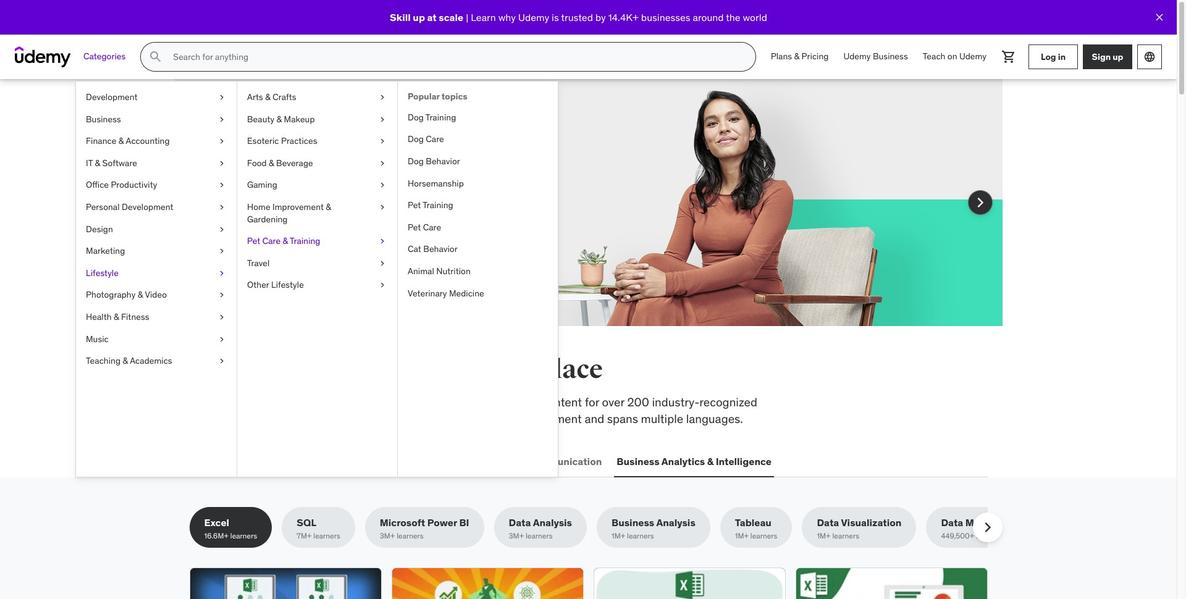 Task type: locate. For each thing, give the bounding box(es) containing it.
& inside the food & beverage 'link'
[[269, 157, 274, 169]]

languages.
[[686, 411, 743, 426]]

1 vertical spatial the
[[230, 354, 270, 386]]

& inside pet care & training "link"
[[283, 235, 288, 247]]

1 horizontal spatial the
[[726, 11, 741, 23]]

2 your from the left
[[376, 164, 398, 179]]

data right bi
[[509, 517, 531, 529]]

dog care
[[408, 134, 444, 145]]

1 horizontal spatial lifestyle
[[271, 279, 304, 291]]

xsmall image inside finance & accounting link
[[217, 135, 227, 148]]

xsmall image inside the food & beverage 'link'
[[377, 157, 387, 170]]

xsmall image
[[217, 91, 227, 104], [377, 113, 387, 126], [217, 135, 227, 148], [217, 157, 227, 170], [217, 179, 227, 192], [377, 179, 387, 192], [377, 279, 387, 292], [217, 355, 227, 367]]

1 horizontal spatial for
[[585, 395, 599, 410]]

learners inside microsoft power bi 3m+ learners
[[397, 532, 424, 541]]

& for video
[[138, 289, 143, 300]]

started
[[234, 180, 271, 195]]

pet up pet care
[[408, 200, 421, 211]]

pet care link
[[398, 217, 558, 239]]

food & beverage
[[247, 157, 313, 169]]

leadership
[[383, 455, 435, 467]]

1 vertical spatial pet
[[408, 222, 421, 233]]

video
[[145, 289, 167, 300]]

& for beverage
[[269, 157, 274, 169]]

xsmall image for food & beverage
[[377, 157, 387, 170]]

xsmall image inside the "music" link
[[217, 333, 227, 345]]

in right log
[[1058, 51, 1066, 62]]

microsoft power bi 3m+ learners
[[380, 517, 469, 541]]

development right web on the left of page
[[215, 455, 278, 467]]

data inside data modeling 449,500+ learners
[[941, 517, 963, 529]]

the up critical on the bottom left of page
[[230, 354, 270, 386]]

for inside learning that gets you skills for your present (and your future). get started with us.
[[265, 164, 279, 179]]

xsmall image inside 'esoteric practices' link
[[377, 135, 387, 148]]

1 horizontal spatial 3m+
[[509, 532, 524, 541]]

& down home improvement & gardening
[[283, 235, 288, 247]]

arts & crafts
[[247, 91, 296, 103]]

udemy
[[518, 11, 549, 23], [844, 51, 871, 62], [959, 51, 987, 62]]

& inside finance & accounting link
[[119, 135, 124, 147]]

care up dog behavior
[[426, 134, 444, 145]]

xsmall image left arts
[[217, 91, 227, 104]]

your right (and
[[376, 164, 398, 179]]

xsmall image left started
[[217, 179, 227, 192]]

1 horizontal spatial analysis
[[656, 517, 696, 529]]

(and
[[350, 164, 373, 179]]

xsmall image inside marketing link
[[217, 245, 227, 257]]

training for pet training
[[423, 200, 453, 211]]

1 vertical spatial care
[[423, 222, 441, 233]]

0 horizontal spatial data
[[509, 517, 531, 529]]

development for web
[[215, 455, 278, 467]]

2 learners from the left
[[313, 532, 340, 541]]

1 vertical spatial behavior
[[423, 244, 458, 255]]

communication button
[[525, 447, 604, 476]]

2 vertical spatial care
[[262, 235, 281, 247]]

xsmall image up covering
[[217, 355, 227, 367]]

next image
[[978, 518, 997, 538]]

0 horizontal spatial up
[[413, 11, 425, 23]]

& right health
[[114, 311, 119, 322]]

2 1m+ from the left
[[735, 532, 749, 541]]

3 1m+ from the left
[[817, 532, 831, 541]]

learners inside tableau 1m+ learners
[[751, 532, 777, 541]]

xsmall image inside "it & software" link
[[217, 157, 227, 170]]

xsmall image inside the 'office productivity' link
[[217, 179, 227, 192]]

why
[[498, 11, 516, 23]]

lifestyle
[[86, 267, 119, 278], [271, 279, 304, 291]]

& right teaching
[[123, 355, 128, 366]]

xsmall image for arts & crafts
[[377, 91, 387, 104]]

3m+ inside microsoft power bi 3m+ learners
[[380, 532, 395, 541]]

business analysis 1m+ learners
[[612, 517, 696, 541]]

1 horizontal spatial your
[[376, 164, 398, 179]]

in up the including
[[460, 354, 484, 386]]

businesses
[[641, 11, 691, 23]]

0 horizontal spatial udemy
[[518, 11, 549, 23]]

pet care & training link
[[237, 231, 397, 253]]

food & beverage link
[[237, 152, 397, 174]]

3 data from the left
[[941, 517, 963, 529]]

certifications,
[[189, 411, 261, 426]]

data inside "data analysis 3m+ learners"
[[509, 517, 531, 529]]

2 data from the left
[[817, 517, 839, 529]]

udemy right pricing
[[844, 51, 871, 62]]

analysis for data analysis
[[533, 517, 572, 529]]

0 vertical spatial pet
[[408, 200, 421, 211]]

sign up link
[[1083, 44, 1132, 69]]

up left at
[[413, 11, 425, 23]]

xsmall image for business
[[217, 113, 227, 126]]

pet up travel
[[247, 235, 260, 247]]

& inside 'teaching & academics' link
[[123, 355, 128, 366]]

1 horizontal spatial 1m+
[[735, 532, 749, 541]]

pet inside "link"
[[247, 235, 260, 247]]

& right food
[[269, 157, 274, 169]]

1m+ inside data visualization 1m+ learners
[[817, 532, 831, 541]]

covering
[[189, 395, 236, 410]]

xsmall image inside health & fitness link
[[217, 311, 227, 323]]

health & fitness link
[[76, 306, 237, 328]]

2 dog from the top
[[408, 134, 424, 145]]

development down categories dropdown button
[[86, 91, 138, 103]]

choose a language image
[[1144, 51, 1156, 63]]

sql 7m+ learners
[[297, 517, 340, 541]]

xsmall image inside personal development link
[[217, 201, 227, 214]]

lifestyle inside other lifestyle link
[[271, 279, 304, 291]]

training for dog training
[[426, 112, 456, 123]]

dog for dog behavior
[[408, 156, 424, 167]]

xsmall image inside beauty & makeup "link"
[[377, 113, 387, 126]]

0 horizontal spatial in
[[460, 354, 484, 386]]

& left video
[[138, 289, 143, 300]]

xsmall image inside 'teaching & academics' link
[[217, 355, 227, 367]]

8 learners from the left
[[976, 532, 1003, 541]]

skills inside covering critical workplace skills to technical topics, including prep content for over 200 industry-recognized certifications, our catalog supports well-rounded professional development and spans multiple languages.
[[334, 395, 360, 410]]

including
[[464, 395, 512, 410]]

xsmall image for it & software
[[217, 157, 227, 170]]

2 vertical spatial development
[[215, 455, 278, 467]]

topic filters element
[[189, 507, 1025, 548]]

1 dog from the top
[[408, 112, 424, 123]]

1 vertical spatial development
[[122, 201, 173, 213]]

scale
[[439, 11, 463, 23]]

0 horizontal spatial analysis
[[533, 517, 572, 529]]

2 vertical spatial pet
[[247, 235, 260, 247]]

3 dog from the top
[[408, 156, 424, 167]]

5 learners from the left
[[627, 532, 654, 541]]

behavior up animal nutrition
[[423, 244, 458, 255]]

6 learners from the left
[[751, 532, 777, 541]]

data left visualization at the bottom right of the page
[[817, 517, 839, 529]]

2 3m+ from the left
[[509, 532, 524, 541]]

catalog
[[283, 411, 322, 426]]

training down horsemanship
[[423, 200, 453, 211]]

0 vertical spatial dog
[[408, 112, 424, 123]]

2 horizontal spatial data
[[941, 517, 963, 529]]

dog inside dog training link
[[408, 112, 424, 123]]

0 vertical spatial development
[[86, 91, 138, 103]]

you down dog training
[[418, 133, 454, 159]]

1 learners from the left
[[230, 532, 257, 541]]

and
[[585, 411, 604, 426]]

analysis inside business analysis 1m+ learners
[[656, 517, 696, 529]]

0 vertical spatial lifestyle
[[86, 267, 119, 278]]

development
[[513, 411, 582, 426]]

tableau
[[735, 517, 772, 529]]

0 vertical spatial up
[[413, 11, 425, 23]]

training down popular topics
[[426, 112, 456, 123]]

0 horizontal spatial your
[[282, 164, 304, 179]]

development down the 'office productivity' link
[[122, 201, 173, 213]]

business inside business analysis 1m+ learners
[[612, 517, 654, 529]]

care down gardening
[[262, 235, 281, 247]]

analysis inside "data analysis 3m+ learners"
[[533, 517, 572, 529]]

dog inside dog behavior link
[[408, 156, 424, 167]]

home
[[247, 201, 270, 213]]

esoteric practices
[[247, 135, 317, 147]]

dog inside dog care link
[[408, 134, 424, 145]]

gaming
[[247, 179, 277, 191]]

business inside 'business analytics & intelligence' button
[[617, 455, 660, 467]]

xsmall image down gets
[[377, 179, 387, 192]]

popular
[[408, 91, 440, 102]]

1 vertical spatial dog
[[408, 134, 424, 145]]

0 vertical spatial you
[[418, 133, 454, 159]]

other lifestyle
[[247, 279, 304, 291]]

1m+ inside tableau 1m+ learners
[[735, 532, 749, 541]]

is
[[552, 11, 559, 23]]

lifestyle right other on the top
[[271, 279, 304, 291]]

learners inside data visualization 1m+ learners
[[832, 532, 859, 541]]

& inside health & fitness link
[[114, 311, 119, 322]]

intelligence
[[716, 455, 772, 467]]

1 your from the left
[[282, 164, 304, 179]]

data inside data visualization 1m+ learners
[[817, 517, 839, 529]]

photography
[[86, 289, 136, 300]]

up right sign
[[1113, 51, 1124, 62]]

0 vertical spatial the
[[726, 11, 741, 23]]

udemy business link
[[836, 42, 915, 72]]

1 vertical spatial lifestyle
[[271, 279, 304, 291]]

skill up at scale | learn why udemy is trusted by 14.4k+ businesses around the world
[[390, 11, 767, 23]]

care
[[426, 134, 444, 145], [423, 222, 441, 233], [262, 235, 281, 247]]

teach on udemy
[[923, 51, 987, 62]]

dog care link
[[398, 129, 558, 151]]

xsmall image inside "design" link
[[217, 223, 227, 235]]

1 horizontal spatial you
[[418, 133, 454, 159]]

training
[[426, 112, 456, 123], [423, 200, 453, 211], [290, 235, 320, 247]]

care for pet care & training
[[262, 235, 281, 247]]

supports
[[325, 411, 371, 426]]

world
[[743, 11, 767, 23]]

data for data visualization
[[817, 517, 839, 529]]

1 vertical spatial in
[[460, 354, 484, 386]]

office
[[86, 179, 109, 191]]

business analytics & intelligence
[[617, 455, 772, 467]]

xsmall image inside travel link
[[377, 257, 387, 270]]

0 horizontal spatial 3m+
[[380, 532, 395, 541]]

1 horizontal spatial up
[[1113, 51, 1124, 62]]

business inside udemy business link
[[873, 51, 908, 62]]

shopping cart with 0 items image
[[1002, 49, 1016, 64]]

gardening
[[247, 214, 288, 225]]

xsmall image inside pet care & training "link"
[[377, 235, 387, 248]]

2 horizontal spatial 1m+
[[817, 532, 831, 541]]

0 vertical spatial training
[[426, 112, 456, 123]]

1 vertical spatial you
[[346, 354, 391, 386]]

dog down dog training
[[408, 134, 424, 145]]

the left world
[[726, 11, 741, 23]]

up for sign
[[1113, 51, 1124, 62]]

0 horizontal spatial for
[[265, 164, 279, 179]]

1 horizontal spatial data
[[817, 517, 839, 529]]

1 3m+ from the left
[[380, 532, 395, 541]]

you inside learning that gets you skills for your present (and your future). get started with us.
[[418, 133, 454, 159]]

3m+ inside "data analysis 3m+ learners"
[[509, 532, 524, 541]]

0 horizontal spatial you
[[346, 354, 391, 386]]

log in
[[1041, 51, 1066, 62]]

skill
[[390, 11, 411, 23]]

dog for dog care
[[408, 134, 424, 145]]

you up to
[[346, 354, 391, 386]]

beauty & makeup
[[247, 113, 315, 125]]

excel
[[204, 517, 229, 529]]

dog training
[[408, 112, 456, 123]]

2 analysis from the left
[[656, 517, 696, 529]]

1 data from the left
[[509, 517, 531, 529]]

7 learners from the left
[[832, 532, 859, 541]]

1m+
[[612, 532, 625, 541], [735, 532, 749, 541], [817, 532, 831, 541]]

xsmall image inside photography & video link
[[217, 289, 227, 301]]

xsmall image up gets
[[377, 113, 387, 126]]

xsmall image left veterinary
[[377, 279, 387, 292]]

1 analysis from the left
[[533, 517, 572, 529]]

& right finance
[[119, 135, 124, 147]]

the
[[726, 11, 741, 23], [230, 354, 270, 386]]

xsmall image for home improvement & gardening
[[377, 201, 387, 214]]

0 vertical spatial care
[[426, 134, 444, 145]]

lifestyle down marketing
[[86, 267, 119, 278]]

for up and
[[585, 395, 599, 410]]

& right beauty
[[277, 113, 282, 125]]

xsmall image inside the business link
[[217, 113, 227, 126]]

xsmall image for travel
[[377, 257, 387, 270]]

dog down dog care
[[408, 156, 424, 167]]

1m+ for business analysis
[[612, 532, 625, 541]]

care for pet care
[[423, 222, 441, 233]]

music link
[[76, 328, 237, 350]]

tableau 1m+ learners
[[735, 517, 777, 541]]

multiple
[[641, 411, 683, 426]]

1 vertical spatial skills
[[334, 395, 360, 410]]

0 vertical spatial in
[[1058, 51, 1066, 62]]

for up gaming
[[265, 164, 279, 179]]

xsmall image inside arts & crafts link
[[377, 91, 387, 104]]

xsmall image for office productivity
[[217, 179, 227, 192]]

udemy right on
[[959, 51, 987, 62]]

& inside beauty & makeup "link"
[[277, 113, 282, 125]]

categories button
[[76, 42, 133, 72]]

learners inside data modeling 449,500+ learners
[[976, 532, 1003, 541]]

care up cat behavior
[[423, 222, 441, 233]]

behavior up horsemanship
[[426, 156, 460, 167]]

business for business analytics & intelligence
[[617, 455, 660, 467]]

xsmall image for lifestyle
[[217, 267, 227, 279]]

carousel element
[[175, 79, 1002, 356]]

0 horizontal spatial 1m+
[[612, 532, 625, 541]]

xsmall image inside other lifestyle link
[[377, 279, 387, 292]]

dog down popular
[[408, 112, 424, 123]]

1 vertical spatial training
[[423, 200, 453, 211]]

2 vertical spatial training
[[290, 235, 320, 247]]

skills up supports
[[334, 395, 360, 410]]

development inside button
[[215, 455, 278, 467]]

& right the plans
[[794, 51, 800, 62]]

other lifestyle link
[[237, 275, 397, 297]]

software
[[102, 157, 137, 169]]

1 1m+ from the left
[[612, 532, 625, 541]]

xsmall image
[[377, 91, 387, 104], [217, 113, 227, 126], [377, 135, 387, 148], [377, 157, 387, 170], [217, 201, 227, 214], [377, 201, 387, 214], [217, 223, 227, 235], [377, 235, 387, 248], [217, 245, 227, 257], [377, 257, 387, 270], [217, 267, 227, 279], [217, 289, 227, 301], [217, 311, 227, 323], [217, 333, 227, 345]]

future).
[[401, 164, 439, 179]]

dog training link
[[398, 107, 558, 129]]

cat
[[408, 244, 421, 255]]

data
[[509, 517, 531, 529], [817, 517, 839, 529], [941, 517, 963, 529]]

& right arts
[[265, 91, 271, 103]]

1 horizontal spatial in
[[1058, 51, 1066, 62]]

dog behavior link
[[398, 151, 558, 173]]

2 vertical spatial dog
[[408, 156, 424, 167]]

present
[[307, 164, 347, 179]]

spans
[[607, 411, 638, 426]]

your up with
[[282, 164, 304, 179]]

3 learners from the left
[[397, 532, 424, 541]]

xsmall image left esoteric
[[217, 135, 227, 148]]

xsmall image for finance & accounting
[[217, 135, 227, 148]]

learn
[[471, 11, 496, 23]]

xsmall image inside the lifestyle "link"
[[217, 267, 227, 279]]

technical
[[376, 395, 424, 410]]

udemy left is at the left top of the page
[[518, 11, 549, 23]]

xsmall image inside the home improvement & gardening link
[[377, 201, 387, 214]]

& right it on the top
[[95, 157, 100, 169]]

skills up workplace
[[275, 354, 342, 386]]

pet up cat
[[408, 222, 421, 233]]

personal development link
[[76, 196, 237, 218]]

sign
[[1092, 51, 1111, 62]]

0 horizontal spatial lifestyle
[[86, 267, 119, 278]]

& inside arts & crafts link
[[265, 91, 271, 103]]

& inside the plans & pricing link
[[794, 51, 800, 62]]

data up 449,500+
[[941, 517, 963, 529]]

xsmall image inside development link
[[217, 91, 227, 104]]

& inside home improvement & gardening
[[326, 201, 331, 213]]

0 vertical spatial for
[[265, 164, 279, 179]]

xsmall image left "skills"
[[217, 157, 227, 170]]

care inside "link"
[[262, 235, 281, 247]]

esoteric
[[247, 135, 279, 147]]

& inside "it & software" link
[[95, 157, 100, 169]]

pet training link
[[398, 195, 558, 217]]

learners inside the excel 16.6m+ learners
[[230, 532, 257, 541]]

1 vertical spatial for
[[585, 395, 599, 410]]

& inside photography & video link
[[138, 289, 143, 300]]

academics
[[130, 355, 172, 366]]

veterinary
[[408, 288, 447, 299]]

& right the "analytics" on the bottom right
[[707, 455, 714, 467]]

training up travel link in the left top of the page
[[290, 235, 320, 247]]

4 learners from the left
[[526, 532, 553, 541]]

1 vertical spatial up
[[1113, 51, 1124, 62]]

development
[[86, 91, 138, 103], [122, 201, 173, 213], [215, 455, 278, 467]]

xsmall image inside gaming link
[[377, 179, 387, 192]]

1m+ inside business analysis 1m+ learners
[[612, 532, 625, 541]]

pet for pet care
[[408, 222, 421, 233]]

0 vertical spatial behavior
[[426, 156, 460, 167]]

& down gaming link
[[326, 201, 331, 213]]

& for accounting
[[119, 135, 124, 147]]

office productivity
[[86, 179, 157, 191]]

cat behavior
[[408, 244, 458, 255]]



Task type: describe. For each thing, give the bounding box(es) containing it.
business for business
[[86, 113, 121, 125]]

& inside 'business analytics & intelligence' button
[[707, 455, 714, 467]]

learners inside "data analysis 3m+ learners"
[[526, 532, 553, 541]]

teaching & academics
[[86, 355, 172, 366]]

design
[[86, 223, 113, 235]]

recognized
[[700, 395, 757, 410]]

gaming link
[[237, 174, 397, 196]]

care for dog care
[[426, 134, 444, 145]]

Search for anything text field
[[171, 46, 741, 67]]

behavior for cat behavior
[[423, 244, 458, 255]]

close image
[[1154, 11, 1166, 23]]

14.4k+
[[608, 11, 639, 23]]

7m+
[[297, 532, 312, 541]]

skills
[[234, 164, 262, 179]]

lifestyle link
[[76, 262, 237, 284]]

xsmall image for esoteric practices
[[377, 135, 387, 148]]

around
[[693, 11, 724, 23]]

xsmall image for gaming
[[377, 179, 387, 192]]

our
[[263, 411, 280, 426]]

food
[[247, 157, 267, 169]]

& for makeup
[[277, 113, 282, 125]]

need
[[396, 354, 455, 386]]

content
[[542, 395, 582, 410]]

all
[[189, 354, 226, 386]]

& for fitness
[[114, 311, 119, 322]]

for inside covering critical workplace skills to technical topics, including prep content for over 200 industry-recognized certifications, our catalog supports well-rounded professional development and spans multiple languages.
[[585, 395, 599, 410]]

sql
[[297, 517, 316, 529]]

learners inside sql 7m+ learners
[[313, 532, 340, 541]]

0 vertical spatial skills
[[275, 354, 342, 386]]

pet for pet training
[[408, 200, 421, 211]]

learners inside business analysis 1m+ learners
[[627, 532, 654, 541]]

makeup
[[284, 113, 315, 125]]

health & fitness
[[86, 311, 149, 322]]

xsmall image for pet care & training
[[377, 235, 387, 248]]

personal
[[86, 201, 120, 213]]

data analysis 3m+ learners
[[509, 517, 572, 541]]

us.
[[299, 180, 314, 195]]

xsmall image for teaching & academics
[[217, 355, 227, 367]]

business for business analysis 1m+ learners
[[612, 517, 654, 529]]

analytics
[[662, 455, 705, 467]]

pet care & training element
[[397, 82, 558, 477]]

xsmall image for other lifestyle
[[377, 279, 387, 292]]

place
[[538, 354, 603, 386]]

xsmall image for development
[[217, 91, 227, 104]]

web development
[[192, 455, 278, 467]]

veterinary medicine link
[[398, 283, 558, 305]]

communication
[[527, 455, 602, 467]]

xsmall image for design
[[217, 223, 227, 235]]

up for skill
[[413, 11, 425, 23]]

plans & pricing
[[771, 51, 829, 62]]

over
[[602, 395, 625, 410]]

home improvement & gardening
[[247, 201, 331, 225]]

horsemanship link
[[398, 173, 558, 195]]

teaching
[[86, 355, 121, 366]]

|
[[466, 11, 469, 23]]

microsoft
[[380, 517, 425, 529]]

analysis for business analysis
[[656, 517, 696, 529]]

trusted
[[561, 11, 593, 23]]

pricing
[[802, 51, 829, 62]]

categories
[[83, 51, 126, 62]]

you for skills
[[346, 354, 391, 386]]

data for data analysis
[[509, 517, 531, 529]]

& for crafts
[[265, 91, 271, 103]]

lifestyle inside "link"
[[86, 267, 119, 278]]

449,500+
[[941, 532, 974, 541]]

practices
[[281, 135, 317, 147]]

pet for pet care & training
[[247, 235, 260, 247]]

xsmall image for personal development
[[217, 201, 227, 214]]

0 horizontal spatial the
[[230, 354, 270, 386]]

& for pricing
[[794, 51, 800, 62]]

photography & video
[[86, 289, 167, 300]]

learning that gets you skills for your present (and your future). get started with us.
[[234, 133, 461, 195]]

gets
[[373, 133, 414, 159]]

at
[[427, 11, 437, 23]]

udemy image
[[15, 46, 71, 67]]

development for personal
[[122, 201, 173, 213]]

1 horizontal spatial udemy
[[844, 51, 871, 62]]

popular topics
[[408, 91, 467, 102]]

next image
[[970, 193, 990, 213]]

modeling
[[966, 517, 1010, 529]]

behavior for dog behavior
[[426, 156, 460, 167]]

topics
[[442, 91, 467, 102]]

animal nutrition link
[[398, 261, 558, 283]]

power
[[427, 517, 457, 529]]

data visualization 1m+ learners
[[817, 517, 902, 541]]

accounting
[[126, 135, 170, 147]]

xsmall image for beauty & makeup
[[377, 113, 387, 126]]

finance & accounting
[[86, 135, 170, 147]]

xsmall image for photography & video
[[217, 289, 227, 301]]

data for data modeling
[[941, 517, 963, 529]]

dog behavior
[[408, 156, 460, 167]]

animal nutrition
[[408, 266, 471, 277]]

submit search image
[[148, 49, 163, 64]]

dog for dog training
[[408, 112, 424, 123]]

2 horizontal spatial udemy
[[959, 51, 987, 62]]

music
[[86, 333, 109, 344]]

crafts
[[273, 91, 296, 103]]

log in link
[[1029, 44, 1078, 69]]

with
[[274, 180, 297, 195]]

that
[[328, 133, 369, 159]]

veterinary medicine
[[408, 288, 484, 299]]

xsmall image for health & fitness
[[217, 311, 227, 323]]

professional
[[446, 411, 511, 426]]

other
[[247, 279, 269, 291]]

productivity
[[111, 179, 157, 191]]

it & software
[[86, 157, 137, 169]]

& for academics
[[123, 355, 128, 366]]

all the skills you need in one place
[[189, 354, 603, 386]]

xsmall image for marketing
[[217, 245, 227, 257]]

to
[[363, 395, 373, 410]]

training inside "link"
[[290, 235, 320, 247]]

finance
[[86, 135, 116, 147]]

16.6m+
[[204, 532, 229, 541]]

beauty
[[247, 113, 274, 125]]

nutrition
[[436, 266, 471, 277]]

it & software link
[[76, 152, 237, 174]]

plans
[[771, 51, 792, 62]]

& for software
[[95, 157, 100, 169]]

improvement
[[272, 201, 324, 213]]

arts & crafts link
[[237, 86, 397, 108]]

1m+ for data visualization
[[817, 532, 831, 541]]

development link
[[76, 86, 237, 108]]

you for gets
[[418, 133, 454, 159]]

xsmall image for music
[[217, 333, 227, 345]]



Task type: vqa. For each thing, say whether or not it's contained in the screenshot.
Pet Care & Training link
yes



